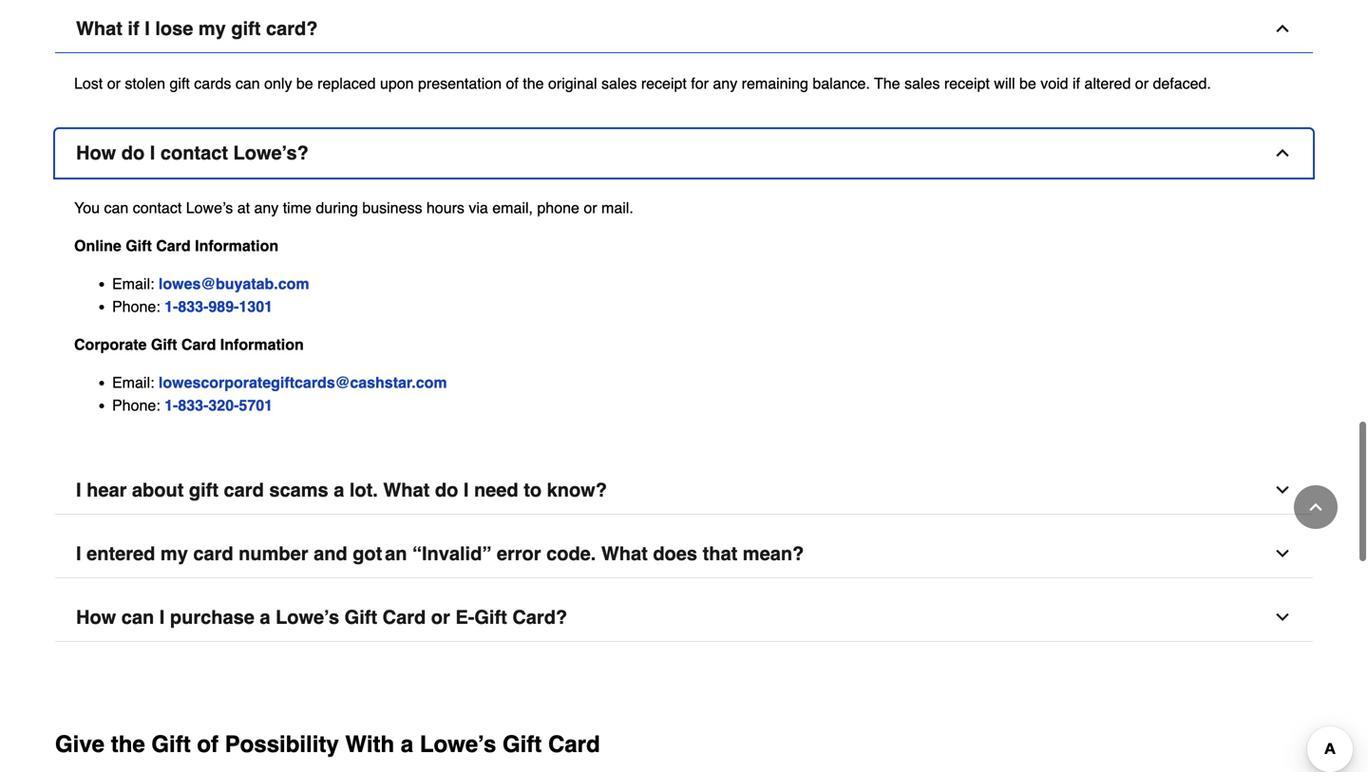 Task type: locate. For each thing, give the bounding box(es) containing it.
0 vertical spatial a
[[334, 479, 344, 501]]

can for purchase
[[121, 607, 154, 629]]

chevron up image inside how do i contact lowe's? button
[[1274, 143, 1293, 162]]

phone: inside email: lowescorporategiftcards@cashstar.com phone: 1-833-320-5701
[[112, 397, 160, 414]]

0 vertical spatial 833-
[[178, 298, 209, 315]]

2 vertical spatial gift
[[189, 479, 219, 501]]

email: inside email: lowescorporategiftcards@cashstar.com phone: 1-833-320-5701
[[112, 374, 154, 391]]

or right altered
[[1136, 74, 1149, 92]]

be right will
[[1020, 74, 1037, 92]]

0 horizontal spatial lowe's
[[186, 199, 233, 217]]

0 vertical spatial of
[[506, 74, 519, 92]]

0 horizontal spatial do
[[121, 142, 145, 164]]

card
[[224, 479, 264, 501], [193, 543, 233, 565]]

1 horizontal spatial be
[[1020, 74, 1037, 92]]

a left lot.
[[334, 479, 344, 501]]

lowes@buyatab.com
[[159, 275, 310, 293]]

2 be from the left
[[1020, 74, 1037, 92]]

2 chevron down image from the top
[[1274, 608, 1293, 627]]

1 vertical spatial information
[[220, 336, 304, 353]]

1- inside the email: lowes@buyatab.com phone: 1-833-989-1301
[[165, 298, 178, 315]]

code.
[[547, 543, 596, 565]]

contact
[[161, 142, 228, 164], [133, 199, 182, 217]]

2 horizontal spatial a
[[401, 732, 414, 758]]

0 horizontal spatial a
[[260, 607, 270, 629]]

can right you
[[104, 199, 129, 217]]

and
[[314, 543, 348, 565]]

do inside button
[[121, 142, 145, 164]]

1 horizontal spatial if
[[1073, 74, 1081, 92]]

what left does
[[602, 543, 648, 565]]

0 horizontal spatial chevron up image
[[1274, 143, 1293, 162]]

what
[[76, 17, 123, 39], [383, 479, 430, 501], [602, 543, 648, 565]]

chevron down image inside how can i purchase a lowe's gift card or e-gift card? button
[[1274, 608, 1293, 627]]

0 vertical spatial how
[[76, 142, 116, 164]]

any right for
[[713, 74, 738, 92]]

how up you
[[76, 142, 116, 164]]

or left the 'e-'
[[431, 607, 450, 629]]

lowe's down and
[[276, 607, 339, 629]]

gift left cards
[[170, 74, 190, 92]]

if right void
[[1073, 74, 1081, 92]]

1 vertical spatial phone:
[[112, 397, 160, 414]]

sales right the the
[[905, 74, 940, 92]]

1 vertical spatial the
[[111, 732, 145, 758]]

receipt left for
[[641, 74, 687, 92]]

phone: up corporate
[[112, 298, 160, 315]]

1 vertical spatial can
[[104, 199, 129, 217]]

1 vertical spatial any
[[254, 199, 279, 217]]

833- for 320-
[[178, 397, 209, 414]]

entered
[[87, 543, 155, 565]]

0 vertical spatial email:
[[112, 275, 154, 293]]

0 horizontal spatial the
[[111, 732, 145, 758]]

email: down corporate
[[112, 374, 154, 391]]

phone: down corporate
[[112, 397, 160, 414]]

1 vertical spatial what
[[383, 479, 430, 501]]

chevron up image
[[1274, 19, 1293, 38]]

online gift card information
[[74, 237, 283, 255]]

to
[[524, 479, 542, 501]]

0 vertical spatial information
[[195, 237, 279, 255]]

any
[[713, 74, 738, 92], [254, 199, 279, 217]]

how do i contact lowe's? button
[[55, 129, 1314, 178]]

number
[[239, 543, 308, 565]]

i hear about gift card scams a lot. what do i need to know?
[[76, 479, 607, 501]]

1- inside email: lowescorporategiftcards@cashstar.com phone: 1-833-320-5701
[[165, 397, 178, 414]]

if
[[128, 17, 139, 39], [1073, 74, 1081, 92]]

2 vertical spatial what
[[602, 543, 648, 565]]

balance.
[[813, 74, 871, 92]]

my inside button
[[161, 543, 188, 565]]

lowe's
[[186, 199, 233, 217], [276, 607, 339, 629], [420, 732, 496, 758]]

0 horizontal spatial of
[[197, 732, 219, 758]]

1 horizontal spatial receipt
[[945, 74, 990, 92]]

or
[[107, 74, 121, 92], [1136, 74, 1149, 92], [584, 199, 597, 217], [431, 607, 450, 629]]

chevron up image inside scroll to top element
[[1307, 498, 1326, 517]]

void
[[1041, 74, 1069, 92]]

0 horizontal spatial my
[[161, 543, 188, 565]]

1-
[[165, 298, 178, 315], [165, 397, 178, 414]]

you can contact lowe's at any time during business hours via email, phone or mail.
[[74, 199, 638, 217]]

any right at on the top left of the page
[[254, 199, 279, 217]]

833- inside email: lowescorporategiftcards@cashstar.com phone: 1-833-320-5701
[[178, 397, 209, 414]]

1 1- from the top
[[165, 298, 178, 315]]

email: for email: lowes@buyatab.com phone: 1-833-989-1301
[[112, 275, 154, 293]]

1- left 320-
[[165, 397, 178, 414]]

1 horizontal spatial of
[[506, 74, 519, 92]]

1 horizontal spatial chevron up image
[[1307, 498, 1326, 517]]

cards
[[194, 74, 231, 92]]

1 vertical spatial chevron up image
[[1307, 498, 1326, 517]]

1- for 1-833-320-5701
[[165, 397, 178, 414]]

be right only
[[296, 74, 313, 92]]

do
[[121, 142, 145, 164], [435, 479, 458, 501]]

got an
[[353, 543, 407, 565]]

i left purchase
[[159, 607, 165, 629]]

can left only
[[236, 74, 260, 92]]

0 vertical spatial any
[[713, 74, 738, 92]]

2 how from the top
[[76, 607, 116, 629]]

2 phone: from the top
[[112, 397, 160, 414]]

0 horizontal spatial any
[[254, 199, 279, 217]]

how for how can i purchase a lowe's gift card or e-gift card?
[[76, 607, 116, 629]]

1 vertical spatial of
[[197, 732, 219, 758]]

833- inside the email: lowes@buyatab.com phone: 1-833-989-1301
[[178, 298, 209, 315]]

2 horizontal spatial lowe's
[[420, 732, 496, 758]]

1 horizontal spatial do
[[435, 479, 458, 501]]

email:
[[112, 275, 154, 293], [112, 374, 154, 391]]

contact up online gift card information
[[133, 199, 182, 217]]

the left original
[[523, 74, 544, 92]]

phone:
[[112, 298, 160, 315], [112, 397, 160, 414]]

1 vertical spatial card
[[193, 543, 233, 565]]

0 vertical spatial 1-
[[165, 298, 178, 315]]

how can i purchase a lowe's gift card or e-gift card? button
[[55, 594, 1314, 642]]

will
[[995, 74, 1016, 92]]

sales
[[602, 74, 637, 92], [905, 74, 940, 92]]

what right lot.
[[383, 479, 430, 501]]

i left the hear
[[76, 479, 81, 501]]

receipt left will
[[945, 74, 990, 92]]

of
[[506, 74, 519, 92], [197, 732, 219, 758]]

833- up corporate gift card information
[[178, 298, 209, 315]]

0 horizontal spatial what
[[76, 17, 123, 39]]

0 vertical spatial chevron up image
[[1274, 143, 1293, 162]]

email: for email: lowescorporategiftcards@cashstar.com phone: 1-833-320-5701
[[112, 374, 154, 391]]

1 vertical spatial 1-
[[165, 397, 178, 414]]

1 phone: from the top
[[112, 298, 160, 315]]

i left need
[[464, 479, 469, 501]]

only
[[264, 74, 292, 92]]

can inside how can i purchase a lowe's gift card or e-gift card? button
[[121, 607, 154, 629]]

card left scams
[[224, 479, 264, 501]]

card
[[156, 237, 191, 255], [181, 336, 216, 353], [383, 607, 426, 629], [548, 732, 600, 758]]

how do i contact lowe's?
[[76, 142, 309, 164]]

833-
[[178, 298, 209, 315], [178, 397, 209, 414]]

1- up corporate gift card information
[[165, 298, 178, 315]]

0 horizontal spatial receipt
[[641, 74, 687, 92]]

833- down corporate gift card information
[[178, 397, 209, 414]]

card?
[[266, 17, 318, 39]]

1 vertical spatial my
[[161, 543, 188, 565]]

0 vertical spatial card
[[224, 479, 264, 501]]

a
[[334, 479, 344, 501], [260, 607, 270, 629], [401, 732, 414, 758]]

card left number
[[193, 543, 233, 565]]

0 horizontal spatial sales
[[602, 74, 637, 92]]

how
[[76, 142, 116, 164], [76, 607, 116, 629]]

card inside i hear about gift card scams a lot. what do i need to know? button
[[224, 479, 264, 501]]

2 vertical spatial can
[[121, 607, 154, 629]]

lowe's left at on the top left of the page
[[186, 199, 233, 217]]

mean?
[[743, 543, 804, 565]]

if left lose
[[128, 17, 139, 39]]

sales right original
[[602, 74, 637, 92]]

gift inside i hear about gift card scams a lot. what do i need to know? button
[[189, 479, 219, 501]]

5701
[[239, 397, 273, 414]]

1 vertical spatial contact
[[133, 199, 182, 217]]

know?
[[547, 479, 607, 501]]

1301
[[239, 298, 273, 315]]

1 horizontal spatial lowe's
[[276, 607, 339, 629]]

chevron down image inside i entered my card number and got an "invalid" error code. what does that mean? button
[[1274, 544, 1293, 563]]

i entered my card number and got an "invalid" error code. what does that mean? button
[[55, 530, 1314, 579]]

my
[[199, 17, 226, 39], [161, 543, 188, 565]]

scroll to top element
[[1295, 486, 1338, 529]]

1 vertical spatial email:
[[112, 374, 154, 391]]

do left need
[[435, 479, 458, 501]]

gift right about at the left
[[189, 479, 219, 501]]

2 vertical spatial a
[[401, 732, 414, 758]]

email: lowescorporategiftcards@cashstar.com phone: 1-833-320-5701
[[112, 374, 447, 414]]

of right presentation
[[506, 74, 519, 92]]

0 vertical spatial the
[[523, 74, 544, 92]]

0 vertical spatial phone:
[[112, 298, 160, 315]]

of left possibility
[[197, 732, 219, 758]]

gift left card?
[[231, 17, 261, 39]]

gift for cards
[[170, 74, 190, 92]]

1 vertical spatial gift
[[170, 74, 190, 92]]

receipt
[[641, 74, 687, 92], [945, 74, 990, 92]]

1 vertical spatial chevron down image
[[1274, 608, 1293, 627]]

1 how from the top
[[76, 142, 116, 164]]

a right purchase
[[260, 607, 270, 629]]

1 vertical spatial how
[[76, 607, 116, 629]]

2 833- from the top
[[178, 397, 209, 414]]

information up lowes@buyatab.com link on the left top of page
[[195, 237, 279, 255]]

0 vertical spatial if
[[128, 17, 139, 39]]

contact down cards
[[161, 142, 228, 164]]

2 horizontal spatial what
[[602, 543, 648, 565]]

0 horizontal spatial if
[[128, 17, 139, 39]]

my right lose
[[199, 17, 226, 39]]

if inside button
[[128, 17, 139, 39]]

0 vertical spatial contact
[[161, 142, 228, 164]]

i entered my card number and got an "invalid" error code. what does that mean?
[[76, 543, 804, 565]]

0 horizontal spatial be
[[296, 74, 313, 92]]

0 vertical spatial my
[[199, 17, 226, 39]]

how down "entered"
[[76, 607, 116, 629]]

1 833- from the top
[[178, 298, 209, 315]]

information
[[195, 237, 279, 255], [220, 336, 304, 353]]

chevron down image
[[1274, 544, 1293, 563], [1274, 608, 1293, 627]]

1 email: from the top
[[112, 275, 154, 293]]

possibility
[[225, 732, 339, 758]]

lowe's?
[[233, 142, 309, 164]]

lot.
[[350, 479, 378, 501]]

or inside button
[[431, 607, 450, 629]]

1 vertical spatial lowe's
[[276, 607, 339, 629]]

1 vertical spatial 833-
[[178, 397, 209, 414]]

email: down online
[[112, 275, 154, 293]]

1 horizontal spatial the
[[523, 74, 544, 92]]

1 horizontal spatial a
[[334, 479, 344, 501]]

lowescorporategiftcards@cashstar.com link
[[159, 374, 447, 391]]

1 vertical spatial a
[[260, 607, 270, 629]]

be
[[296, 74, 313, 92], [1020, 74, 1037, 92]]

i
[[145, 17, 150, 39], [150, 142, 155, 164], [76, 479, 81, 501], [464, 479, 469, 501], [76, 543, 81, 565], [159, 607, 165, 629]]

what up lost
[[76, 17, 123, 39]]

defaced.
[[1153, 74, 1212, 92]]

the right give
[[111, 732, 145, 758]]

1 chevron down image from the top
[[1274, 544, 1293, 563]]

a for with
[[401, 732, 414, 758]]

or right lost
[[107, 74, 121, 92]]

gift
[[126, 237, 152, 255], [151, 336, 177, 353], [345, 607, 377, 629], [475, 607, 507, 629], [151, 732, 191, 758], [503, 732, 542, 758]]

how inside button
[[76, 607, 116, 629]]

gift for card
[[189, 479, 219, 501]]

0 vertical spatial chevron down image
[[1274, 544, 1293, 563]]

833- for 989-
[[178, 298, 209, 315]]

email: inside the email: lowes@buyatab.com phone: 1-833-989-1301
[[112, 275, 154, 293]]

2 1- from the top
[[165, 397, 178, 414]]

my right "entered"
[[161, 543, 188, 565]]

lost
[[74, 74, 103, 92]]

1 vertical spatial do
[[435, 479, 458, 501]]

1 horizontal spatial my
[[199, 17, 226, 39]]

stolen
[[125, 74, 165, 92]]

a right with
[[401, 732, 414, 758]]

how inside button
[[76, 142, 116, 164]]

information down 1301
[[220, 336, 304, 353]]

1 horizontal spatial what
[[383, 479, 430, 501]]

lowe's right with
[[420, 732, 496, 758]]

chevron up image
[[1274, 143, 1293, 162], [1307, 498, 1326, 517]]

i hear about gift card scams a lot. what do i need to know? button
[[55, 467, 1314, 515]]

0 vertical spatial gift
[[231, 17, 261, 39]]

0 vertical spatial what
[[76, 17, 123, 39]]

0 vertical spatial do
[[121, 142, 145, 164]]

2 email: from the top
[[112, 374, 154, 391]]

1 vertical spatial if
[[1073, 74, 1081, 92]]

upon
[[380, 74, 414, 92]]

1 horizontal spatial any
[[713, 74, 738, 92]]

phone: inside the email: lowes@buyatab.com phone: 1-833-989-1301
[[112, 298, 160, 315]]

the
[[523, 74, 544, 92], [111, 732, 145, 758]]

can down "entered"
[[121, 607, 154, 629]]

do down stolen
[[121, 142, 145, 164]]

1 horizontal spatial sales
[[905, 74, 940, 92]]



Task type: describe. For each thing, give the bounding box(es) containing it.
with
[[345, 732, 395, 758]]

for
[[691, 74, 709, 92]]

i left "entered"
[[76, 543, 81, 565]]

corporate gift card information
[[74, 336, 308, 353]]

error
[[497, 543, 541, 565]]

phone: for email: lowes@buyatab.com phone: 1-833-989-1301
[[112, 298, 160, 315]]

lowes@buyatab.com link
[[159, 275, 314, 293]]

the
[[875, 74, 901, 92]]

what inside i hear about gift card scams a lot. what do i need to know? button
[[383, 479, 430, 501]]

1-833-320-5701 link
[[165, 397, 277, 414]]

what inside i entered my card number and got an "invalid" error code. what does that mean? button
[[602, 543, 648, 565]]

time
[[283, 199, 312, 217]]

give the gift of possibility with a lowe's gift card
[[55, 732, 600, 758]]

at
[[237, 199, 250, 217]]

lowe's inside button
[[276, 607, 339, 629]]

card?
[[513, 607, 568, 629]]

altered
[[1085, 74, 1131, 92]]

2 receipt from the left
[[945, 74, 990, 92]]

during
[[316, 199, 358, 217]]

lowescorporategiftcards@cashstar.com
[[159, 374, 447, 391]]

what if i lose my gift card? button
[[55, 5, 1314, 53]]

information for corporate gift card information
[[220, 336, 304, 353]]

989-
[[209, 298, 239, 315]]

online
[[74, 237, 121, 255]]

chevron down image
[[1274, 481, 1293, 500]]

replaced
[[318, 74, 376, 92]]

what inside what if i lose my gift card? button
[[76, 17, 123, 39]]

how can i purchase a lowe's gift card or e-gift card?
[[76, 607, 568, 629]]

that
[[703, 543, 738, 565]]

2 vertical spatial lowe's
[[420, 732, 496, 758]]

can for lowe's
[[104, 199, 129, 217]]

you
[[74, 199, 100, 217]]

contact inside button
[[161, 142, 228, 164]]

gift inside what if i lose my gift card? button
[[231, 17, 261, 39]]

via
[[469, 199, 488, 217]]

lost or stolen gift cards can only be replaced upon presentation of the original sales receipt for any remaining balance. the sales receipt will be void if altered or defaced.
[[74, 74, 1212, 92]]

need
[[474, 479, 519, 501]]

presentation
[[418, 74, 502, 92]]

mail.
[[602, 199, 634, 217]]

chevron down image for how can i purchase a lowe's gift card or e-gift card?
[[1274, 608, 1293, 627]]

email,
[[493, 199, 533, 217]]

about
[[132, 479, 184, 501]]

a for scams
[[334, 479, 344, 501]]

or left mail.
[[584, 199, 597, 217]]

i down stolen
[[150, 142, 155, 164]]

hear
[[87, 479, 127, 501]]

phone
[[537, 199, 580, 217]]

1 be from the left
[[296, 74, 313, 92]]

information for online gift card information
[[195, 237, 279, 255]]

business
[[362, 199, 422, 217]]

remaining
[[742, 74, 809, 92]]

i left lose
[[145, 17, 150, 39]]

scams
[[269, 479, 329, 501]]

what if i lose my gift card?
[[76, 17, 318, 39]]

how for how do i contact lowe's?
[[76, 142, 116, 164]]

give
[[55, 732, 105, 758]]

"invalid"
[[412, 543, 492, 565]]

purchase
[[170, 607, 255, 629]]

0 vertical spatial lowe's
[[186, 199, 233, 217]]

corporate
[[74, 336, 147, 353]]

does
[[653, 543, 698, 565]]

my inside button
[[199, 17, 226, 39]]

1 receipt from the left
[[641, 74, 687, 92]]

lose
[[155, 17, 193, 39]]

card inside button
[[383, 607, 426, 629]]

2 sales from the left
[[905, 74, 940, 92]]

320-
[[209, 397, 239, 414]]

do inside button
[[435, 479, 458, 501]]

1-833-989-1301 link
[[165, 298, 277, 315]]

0 vertical spatial can
[[236, 74, 260, 92]]

hours
[[427, 199, 465, 217]]

card inside i entered my card number and got an "invalid" error code. what does that mean? button
[[193, 543, 233, 565]]

email: lowes@buyatab.com phone: 1-833-989-1301
[[112, 275, 314, 315]]

original
[[548, 74, 597, 92]]

1- for 1-833-989-1301
[[165, 298, 178, 315]]

chevron down image for i entered my card number and got an "invalid" error code. what does that mean?
[[1274, 544, 1293, 563]]

phone: for email: lowescorporategiftcards@cashstar.com phone: 1-833-320-5701
[[112, 397, 160, 414]]

1 sales from the left
[[602, 74, 637, 92]]

e-
[[456, 607, 475, 629]]



Task type: vqa. For each thing, say whether or not it's contained in the screenshot.
left my
yes



